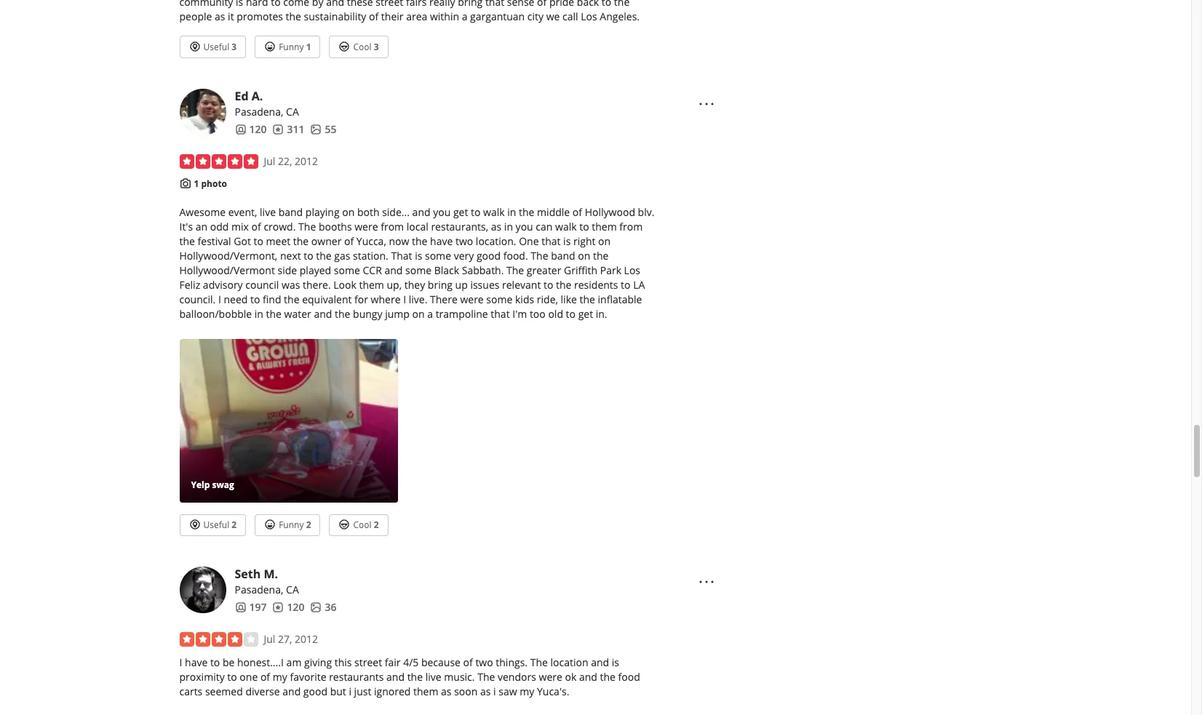 Task type: locate. For each thing, give the bounding box(es) containing it.
live inside i have to be honest....i am giving this street fair 4/5 because of two things.  the location and is proximity to one of my favorite restaurants and the live music.  the vendors were ok and the food carts seemed diverse and good but i just ignored them as soon as i saw my yuca's.
[[426, 671, 442, 685]]

1 horizontal spatial 3
[[374, 41, 379, 53]]

useful
[[203, 41, 229, 53], [203, 519, 229, 531]]

1 vertical spatial two
[[476, 656, 493, 670]]

1 vertical spatial 2012
[[295, 633, 318, 647]]

0 vertical spatial were
[[355, 220, 378, 233]]

friends element containing 120
[[235, 122, 267, 137]]

were up yuca's. at the left bottom
[[539, 671, 563, 685]]

have
[[430, 234, 453, 248], [185, 656, 208, 670]]

as up location.
[[491, 220, 502, 233]]

pasadena, for a.
[[235, 105, 284, 119]]

jul left 27, at left bottom
[[264, 633, 275, 647]]

1 horizontal spatial have
[[430, 234, 453, 248]]

because
[[421, 656, 461, 670]]

0 horizontal spatial from
[[381, 220, 404, 233]]

2 horizontal spatial is
[[612, 656, 620, 670]]

that
[[542, 234, 561, 248], [491, 307, 510, 321]]

1
[[306, 41, 311, 53], [194, 178, 199, 190]]

1 useful from the top
[[203, 41, 229, 53]]

1 vertical spatial live
[[426, 671, 442, 685]]

0 vertical spatial is
[[564, 234, 571, 248]]

1 horizontal spatial them
[[414, 685, 439, 699]]

next
[[280, 249, 301, 263]]

the down was on the left
[[284, 292, 300, 306]]

cool right 16 cool v2 image
[[353, 41, 372, 53]]

ca
[[286, 105, 299, 119], [286, 583, 299, 597]]

2 horizontal spatial them
[[592, 220, 617, 233]]

0 vertical spatial my
[[273, 671, 287, 685]]

0 horizontal spatial band
[[279, 205, 303, 219]]

22,
[[278, 155, 292, 168]]

them down 4/5
[[414, 685, 439, 699]]

funny left 16 cool v2 image
[[279, 41, 304, 53]]

cool for cool 3
[[353, 41, 372, 53]]

0 vertical spatial two
[[456, 234, 473, 248]]

the up like
[[556, 278, 572, 292]]

1 horizontal spatial i
[[494, 685, 496, 699]]

0 horizontal spatial you
[[433, 205, 451, 219]]

walk
[[483, 205, 505, 219], [556, 220, 577, 233]]

1 vertical spatial in
[[504, 220, 513, 233]]

0 horizontal spatial two
[[456, 234, 473, 248]]

balloon/bobble
[[179, 307, 252, 321]]

0 vertical spatial 2012
[[295, 155, 318, 168]]

funny left 16 cool v2 icon
[[279, 519, 304, 531]]

friends element
[[235, 122, 267, 137], [235, 601, 267, 616]]

1 horizontal spatial 120
[[287, 601, 305, 615]]

saw
[[499, 685, 517, 699]]

band up griffith at the top of the page
[[551, 249, 576, 263]]

of right mix
[[252, 220, 261, 233]]

kids
[[515, 292, 535, 306]]

1 vertical spatial jul
[[264, 633, 275, 647]]

0 horizontal spatial i
[[349, 685, 352, 699]]

you up one
[[516, 220, 533, 233]]

1 horizontal spatial that
[[542, 234, 561, 248]]

2 for useful 2
[[232, 519, 237, 531]]

walk up location.
[[483, 205, 505, 219]]

0 horizontal spatial 2
[[232, 519, 237, 531]]

0 vertical spatial good
[[477, 249, 501, 263]]

live down because on the left bottom of the page
[[426, 671, 442, 685]]

1 reviews element from the top
[[273, 122, 305, 137]]

funny 2
[[279, 519, 311, 531]]

1 horizontal spatial get
[[579, 307, 593, 321]]

0 vertical spatial walk
[[483, 205, 505, 219]]

2 funny from the top
[[279, 519, 304, 531]]

i
[[349, 685, 352, 699], [494, 685, 496, 699]]

the down find
[[266, 307, 282, 321]]

band up crowd.
[[279, 205, 303, 219]]

120 inside reviews "element"
[[287, 601, 305, 615]]

jul left 22,
[[264, 155, 275, 168]]

1 horizontal spatial from
[[620, 220, 643, 233]]

0 horizontal spatial my
[[273, 671, 287, 685]]

yuca's.
[[537, 685, 570, 699]]

jul
[[264, 155, 275, 168], [264, 633, 275, 647]]

some up the they
[[406, 263, 432, 277]]

120 right 16 review v2 icon
[[287, 601, 305, 615]]

live
[[260, 205, 276, 219], [426, 671, 442, 685]]

2 2 from the left
[[306, 519, 311, 531]]

there
[[430, 292, 458, 306]]

like
[[561, 292, 577, 306]]

was
[[282, 278, 300, 292]]

2 cool from the top
[[353, 519, 372, 531]]

black
[[434, 263, 459, 277]]

some up black
[[425, 249, 451, 263]]

1 16 photos v2 image from the top
[[310, 124, 322, 135]]

and right ok
[[579, 671, 598, 685]]

photo of ed a. image
[[179, 89, 226, 136]]

1 friends element from the top
[[235, 122, 267, 137]]

carts
[[179, 685, 203, 699]]

0 horizontal spatial is
[[415, 249, 423, 263]]

0 horizontal spatial walk
[[483, 205, 505, 219]]

1 2012 from the top
[[295, 155, 318, 168]]

to up 'restaurants,'
[[471, 205, 481, 219]]

reviews element containing 120
[[273, 601, 305, 616]]

1 horizontal spatial is
[[564, 234, 571, 248]]

1 vertical spatial 120
[[287, 601, 305, 615]]

2 reviews element from the top
[[273, 601, 305, 616]]

1 funny from the top
[[279, 41, 304, 53]]

residents
[[574, 278, 618, 292]]

there.
[[303, 278, 331, 292]]

from down blv. at the top right of the page
[[620, 220, 643, 233]]

and up local
[[413, 205, 431, 219]]

0 vertical spatial that
[[542, 234, 561, 248]]

2 useful from the top
[[203, 519, 229, 531]]

useful right 16 useful v2 icon
[[203, 41, 229, 53]]

2 photos element from the top
[[310, 601, 337, 616]]

2 for cool 2
[[374, 519, 379, 531]]

pasadena, down a.
[[235, 105, 284, 119]]

2 i from the left
[[494, 685, 496, 699]]

useful right 16 useful v2 image
[[203, 519, 229, 531]]

3
[[232, 41, 237, 53], [374, 41, 379, 53]]

them down ccr
[[359, 278, 384, 292]]

ca for ed a.
[[286, 105, 299, 119]]

have inside 'awesome event, live band playing on both side... and you get to walk in the middle of hollywood blv. it's an odd mix of crowd. the booths were from local restaurants, as in you can walk to them from the festival got to meet the owner of yucca, now the have two location. one that is right on hollywood/vermont, next to the gas station. that is some very good food. the band on the hollywood/vermont side played some ccr and some black sabbath. the greater griffith park los feliz advisory council was there. look them up, they bring up issues relevant to the residents to la council. i need to find the equivalent for where i live. there were some kids ride, like the inflatable balloon/bobble in the water and the bungy jump on a trampoline that i'm too old to get in.'
[[430, 234, 453, 248]]

0 horizontal spatial live
[[260, 205, 276, 219]]

2 jul from the top
[[264, 633, 275, 647]]

1 left 16 cool v2 image
[[306, 41, 311, 53]]

i down advisory at the top left of the page
[[218, 292, 221, 306]]

the up next
[[293, 234, 309, 248]]

reviews element containing 311
[[273, 122, 305, 137]]

2 friends element from the top
[[235, 601, 267, 616]]

2 ca from the top
[[286, 583, 299, 597]]

is up food
[[612, 656, 620, 670]]

my down "am"
[[273, 671, 287, 685]]

2 pasadena, from the top
[[235, 583, 284, 597]]

16 photos v2 image left 36
[[310, 602, 322, 614]]

the up soon
[[478, 671, 495, 685]]

1 horizontal spatial you
[[516, 220, 533, 233]]

look
[[334, 278, 357, 292]]

two inside i have to be honest....i am giving this street fair 4/5 because of two things.  the location and is proximity to one of my favorite restaurants and the live music.  the vendors were ok and the food carts seemed diverse and good but i just ignored them as soon as i saw my yuca's.
[[476, 656, 493, 670]]

16 useful v2 image
[[189, 519, 201, 531]]

0 vertical spatial live
[[260, 205, 276, 219]]

2 left 16 cool v2 icon
[[306, 519, 311, 531]]

friends element containing 197
[[235, 601, 267, 616]]

on down right
[[578, 249, 591, 263]]

useful for useful 2
[[203, 519, 229, 531]]

16 cool v2 image
[[339, 41, 351, 52]]

1 horizontal spatial live
[[426, 671, 442, 685]]

0 vertical spatial get
[[454, 205, 468, 219]]

reviews element for ed a.
[[273, 122, 305, 137]]

1 vertical spatial ca
[[286, 583, 299, 597]]

16 camera v2 image
[[179, 178, 191, 189]]

0 horizontal spatial 3
[[232, 41, 237, 53]]

ca for seth m.
[[286, 583, 299, 597]]

0 vertical spatial photos element
[[310, 122, 337, 137]]

2 vertical spatial in
[[255, 307, 264, 321]]

them down hollywood
[[592, 220, 617, 233]]

1 right 16 camera v2 icon
[[194, 178, 199, 190]]

1 vertical spatial walk
[[556, 220, 577, 233]]

is right that
[[415, 249, 423, 263]]

issues
[[471, 278, 500, 292]]

120
[[249, 122, 267, 136], [287, 601, 305, 615]]

hollywood/vermont,
[[179, 249, 278, 263]]

2012 right 27, at left bottom
[[295, 633, 318, 647]]

need
[[224, 292, 248, 306]]

1 horizontal spatial two
[[476, 656, 493, 670]]

1 vertical spatial 16 funny v2 image
[[264, 519, 276, 531]]

right
[[574, 234, 596, 248]]

1 vertical spatial 1
[[194, 178, 199, 190]]

0 vertical spatial useful
[[203, 41, 229, 53]]

good
[[477, 249, 501, 263], [304, 685, 328, 699]]

2 horizontal spatial 2
[[374, 519, 379, 531]]

the down owner
[[316, 249, 332, 263]]

1 horizontal spatial 2
[[306, 519, 311, 531]]

the down the it's
[[179, 234, 195, 248]]

trampoline
[[436, 307, 488, 321]]

reviews element up jul 22, 2012
[[273, 122, 305, 137]]

street
[[355, 656, 382, 670]]

restaurants
[[329, 671, 384, 685]]

music.
[[444, 671, 475, 685]]

0 horizontal spatial them
[[359, 278, 384, 292]]

photos element containing 36
[[310, 601, 337, 616]]

1 horizontal spatial 1
[[306, 41, 311, 53]]

awesome
[[179, 205, 226, 219]]

inflatable
[[598, 292, 642, 306]]

1 vertical spatial you
[[516, 220, 533, 233]]

16 funny v2 image
[[264, 41, 276, 52], [264, 519, 276, 531]]

you
[[433, 205, 451, 219], [516, 220, 533, 233]]

0 vertical spatial you
[[433, 205, 451, 219]]

hollywood/vermont
[[179, 263, 275, 277]]

friends element for ed
[[235, 122, 267, 137]]

0 vertical spatial pasadena,
[[235, 105, 284, 119]]

2 2012 from the top
[[295, 633, 318, 647]]

friends element left 16 review v2 image
[[235, 122, 267, 137]]

1 vertical spatial reviews element
[[273, 601, 305, 616]]

2012 for m.
[[295, 633, 318, 647]]

1 horizontal spatial were
[[460, 292, 484, 306]]

ca inside ed a. pasadena, ca
[[286, 105, 299, 119]]

giving
[[304, 656, 332, 670]]

1 vertical spatial have
[[185, 656, 208, 670]]

blv.
[[638, 205, 655, 219]]

and right location
[[591, 656, 609, 670]]

hollywood
[[585, 205, 636, 219]]

as right soon
[[481, 685, 491, 699]]

3 right 16 cool v2 image
[[374, 41, 379, 53]]

0 vertical spatial 16 photos v2 image
[[310, 124, 322, 135]]

photos element right '311' at top left
[[310, 122, 337, 137]]

pasadena, for m.
[[235, 583, 284, 597]]

120 right 16 friends v2 image
[[249, 122, 267, 136]]

to down like
[[566, 307, 576, 321]]

0 horizontal spatial good
[[304, 685, 328, 699]]

i right but
[[349, 685, 352, 699]]

jul for a.
[[264, 155, 275, 168]]

0 vertical spatial cool
[[353, 41, 372, 53]]

funny 1
[[279, 41, 311, 53]]

2 vertical spatial is
[[612, 656, 620, 670]]

3 2 from the left
[[374, 519, 379, 531]]

1 photos element from the top
[[310, 122, 337, 137]]

1 vertical spatial band
[[551, 249, 576, 263]]

but
[[330, 685, 346, 699]]

photos element containing 55
[[310, 122, 337, 137]]

on up booths
[[342, 205, 355, 219]]

1 3 from the left
[[232, 41, 237, 53]]

is
[[564, 234, 571, 248], [415, 249, 423, 263], [612, 656, 620, 670]]

jul for m.
[[264, 633, 275, 647]]

0 horizontal spatial that
[[491, 307, 510, 321]]

to left 'la'
[[621, 278, 631, 292]]

funny
[[279, 41, 304, 53], [279, 519, 304, 531]]

i'm
[[513, 307, 527, 321]]

i left live.
[[403, 292, 406, 306]]

things.
[[496, 656, 528, 670]]

ignored
[[374, 685, 411, 699]]

2 3 from the left
[[374, 41, 379, 53]]

16 review v2 image
[[273, 124, 284, 135]]

0 horizontal spatial have
[[185, 656, 208, 670]]

0 horizontal spatial 120
[[249, 122, 267, 136]]

two
[[456, 234, 473, 248], [476, 656, 493, 670]]

good inside 'awesome event, live band playing on both side... and you get to walk in the middle of hollywood blv. it's an odd mix of crowd. the booths were from local restaurants, as in you can walk to them from the festival got to meet the owner of yucca, now the have two location. one that is right on hollywood/vermont, next to the gas station. that is some very good food. the band on the hollywood/vermont side played some ccr and some black sabbath. the greater griffith park los feliz advisory council was there. look them up, they bring up issues relevant to the residents to la council. i need to find the equivalent for where i live. there were some kids ride, like the inflatable balloon/bobble in the water and the bungy jump on a trampoline that i'm too old to get in.'
[[477, 249, 501, 263]]

0 vertical spatial 120
[[249, 122, 267, 136]]

side
[[278, 263, 297, 277]]

1 vertical spatial is
[[415, 249, 423, 263]]

2 horizontal spatial were
[[539, 671, 563, 685]]

as down music.
[[441, 685, 452, 699]]

of up diverse
[[261, 671, 270, 685]]

1 jul from the top
[[264, 155, 275, 168]]

1 ca from the top
[[286, 105, 299, 119]]

0 vertical spatial 16 funny v2 image
[[264, 41, 276, 52]]

of
[[573, 205, 582, 219], [252, 220, 261, 233], [344, 234, 354, 248], [463, 656, 473, 670], [261, 671, 270, 685]]

0 vertical spatial 1
[[306, 41, 311, 53]]

16 funny v2 image left the "funny 2"
[[264, 519, 276, 531]]

the up park
[[593, 249, 609, 263]]

that down can
[[542, 234, 561, 248]]

of up gas
[[344, 234, 354, 248]]

0 vertical spatial jul
[[264, 155, 275, 168]]

1 horizontal spatial i
[[218, 292, 221, 306]]

0 vertical spatial reviews element
[[273, 122, 305, 137]]

good down favorite on the left
[[304, 685, 328, 699]]

2 16 photos v2 image from the top
[[310, 602, 322, 614]]

0 horizontal spatial were
[[355, 220, 378, 233]]

1 pasadena, from the top
[[235, 105, 284, 119]]

gas
[[334, 249, 351, 263]]

1 16 funny v2 image from the top
[[264, 41, 276, 52]]

festival
[[198, 234, 231, 248]]

photos element
[[310, 122, 337, 137], [310, 601, 337, 616]]

i
[[218, 292, 221, 306], [403, 292, 406, 306], [179, 656, 182, 670]]

16 review v2 image
[[273, 602, 284, 614]]

can
[[536, 220, 553, 233]]

photos element right 16 review v2 icon
[[310, 601, 337, 616]]

cool
[[353, 41, 372, 53], [353, 519, 372, 531]]

fair
[[385, 656, 401, 670]]

band
[[279, 205, 303, 219], [551, 249, 576, 263]]

0 vertical spatial them
[[592, 220, 617, 233]]

get
[[454, 205, 468, 219], [579, 307, 593, 321]]

middle
[[537, 205, 570, 219]]

were up trampoline
[[460, 292, 484, 306]]

0 vertical spatial have
[[430, 234, 453, 248]]

playing
[[306, 205, 340, 219]]

2 16 funny v2 image from the top
[[264, 519, 276, 531]]

walk down middle
[[556, 220, 577, 233]]

my
[[273, 671, 287, 685], [520, 685, 535, 699]]

live up crowd.
[[260, 205, 276, 219]]

two inside 'awesome event, live band playing on both side... and you get to walk in the middle of hollywood blv. it's an odd mix of crowd. the booths were from local restaurants, as in you can walk to them from the festival got to meet the owner of yucca, now the have two location. one that is right on hollywood/vermont, next to the gas station. that is some very good food. the band on the hollywood/vermont side played some ccr and some black sabbath. the greater griffith park los feliz advisory council was there. look them up, they bring up issues relevant to the residents to la council. i need to find the equivalent for where i live. there were some kids ride, like the inflatable balloon/bobble in the water and the bungy jump on a trampoline that i'm too old to get in.'
[[456, 234, 473, 248]]

1 vertical spatial useful
[[203, 519, 229, 531]]

soon
[[454, 685, 478, 699]]

pasadena, inside ed a. pasadena, ca
[[235, 105, 284, 119]]

i up proximity
[[179, 656, 182, 670]]

1 vertical spatial photos element
[[310, 601, 337, 616]]

1 horizontal spatial good
[[477, 249, 501, 263]]

cool right 16 cool v2 icon
[[353, 519, 372, 531]]

0 vertical spatial friends element
[[235, 122, 267, 137]]

2012 right 22,
[[295, 155, 318, 168]]

120 inside "friends" element
[[249, 122, 267, 136]]

2
[[232, 519, 237, 531], [306, 519, 311, 531], [374, 519, 379, 531]]

1 vertical spatial my
[[520, 685, 535, 699]]

crowd.
[[264, 220, 296, 233]]

1 vertical spatial that
[[491, 307, 510, 321]]

live inside 'awesome event, live band playing on both side... and you get to walk in the middle of hollywood blv. it's an odd mix of crowd. the booths were from local restaurants, as in you can walk to them from the festival got to meet the owner of yucca, now the have two location. one that is right on hollywood/vermont, next to the gas station. that is some very good food. the band on the hollywood/vermont side played some ccr and some black sabbath. the greater griffith park los feliz advisory council was there. look them up, they bring up issues relevant to the residents to la council. i need to find the equivalent for where i live. there were some kids ride, like the inflatable balloon/bobble in the water and the bungy jump on a trampoline that i'm too old to get in.'
[[260, 205, 276, 219]]

reviews element
[[273, 122, 305, 137], [273, 601, 305, 616]]

that left i'm
[[491, 307, 510, 321]]

2 vertical spatial were
[[539, 671, 563, 685]]

1 horizontal spatial my
[[520, 685, 535, 699]]

two up "very" in the left of the page
[[456, 234, 473, 248]]

get left 'in.'
[[579, 307, 593, 321]]

1 vertical spatial 16 photos v2 image
[[310, 602, 322, 614]]

pasadena,
[[235, 105, 284, 119], [235, 583, 284, 597]]

1 vertical spatial friends element
[[235, 601, 267, 616]]

on
[[342, 205, 355, 219], [599, 234, 611, 248], [578, 249, 591, 263], [412, 307, 425, 321]]

to up right
[[580, 220, 589, 233]]

get up 'restaurants,'
[[454, 205, 468, 219]]

120 for "friends" element containing 120
[[249, 122, 267, 136]]

pasadena, inside seth m. pasadena, ca
[[235, 583, 284, 597]]

you up 'restaurants,'
[[433, 205, 451, 219]]

16 photos v2 image
[[310, 124, 322, 135], [310, 602, 322, 614]]

diverse
[[246, 685, 280, 699]]

up
[[455, 278, 468, 292]]

my down vendors
[[520, 685, 535, 699]]

1 2 from the left
[[232, 519, 237, 531]]

ca inside seth m. pasadena, ca
[[286, 583, 299, 597]]

friends element left 16 review v2 icon
[[235, 601, 267, 616]]

photo
[[201, 178, 227, 190]]

1 vertical spatial get
[[579, 307, 593, 321]]

1 vertical spatial funny
[[279, 519, 304, 531]]

1 vertical spatial pasadena,
[[235, 583, 284, 597]]

0 vertical spatial funny
[[279, 41, 304, 53]]

awesome event, live band playing on both side... and you get to walk in the middle of hollywood blv. it's an odd mix of crowd. the booths were from local restaurants, as in you can walk to them from the festival got to meet the owner of yucca, now the have two location. one that is right on hollywood/vermont, next to the gas station. that is some very good food. the band on the hollywood/vermont side played some ccr and some black sabbath. the greater griffith park los feliz advisory council was there. look them up, they bring up issues relevant to the residents to la council. i need to find the equivalent for where i live. there were some kids ride, like the inflatable balloon/bobble in the water and the bungy jump on a trampoline that i'm too old to get in.
[[179, 205, 655, 321]]

16 funny v2 image left funny 1
[[264, 41, 276, 52]]

i left saw
[[494, 685, 496, 699]]

0 vertical spatial ca
[[286, 105, 299, 119]]

2 vertical spatial them
[[414, 685, 439, 699]]

reviews element right 197
[[273, 601, 305, 616]]

useful 3
[[203, 41, 237, 53]]

is left right
[[564, 234, 571, 248]]

5 star rating image
[[179, 155, 258, 169]]

1 cool from the top
[[353, 41, 372, 53]]

were down both
[[355, 220, 378, 233]]



Task type: describe. For each thing, give the bounding box(es) containing it.
ed a. link
[[235, 88, 263, 104]]

photos element for ed a.
[[310, 122, 337, 137]]

the up vendors
[[531, 656, 548, 670]]

36
[[325, 601, 337, 615]]

0 horizontal spatial 1
[[194, 178, 199, 190]]

greater
[[527, 263, 562, 277]]

find
[[263, 292, 281, 306]]

food
[[618, 671, 641, 685]]

1 vertical spatial them
[[359, 278, 384, 292]]

2012 for a.
[[295, 155, 318, 168]]

council
[[246, 278, 279, 292]]

cool 3
[[353, 41, 379, 53]]

16 cool v2 image
[[339, 519, 351, 531]]

of right middle
[[573, 205, 582, 219]]

bungy
[[353, 307, 383, 321]]

location.
[[476, 234, 517, 248]]

0 horizontal spatial get
[[454, 205, 468, 219]]

side...
[[382, 205, 410, 219]]

am
[[287, 656, 302, 670]]

ok
[[565, 671, 577, 685]]

event,
[[228, 205, 257, 219]]

jul 27, 2012
[[264, 633, 318, 647]]

is inside i have to be honest....i am giving this street fair 4/5 because of two things.  the location and is proximity to one of my favorite restaurants and the live music.  the vendors were ok and the food carts seemed diverse and good but i just ignored them as soon as i saw my yuca's.
[[612, 656, 620, 670]]

that
[[391, 249, 412, 263]]

to down be
[[227, 671, 237, 685]]

park
[[600, 263, 622, 277]]

and down equivalent
[[314, 307, 332, 321]]

meet
[[266, 234, 291, 248]]

griffith
[[564, 263, 598, 277]]

the down local
[[412, 234, 428, 248]]

funny for funny 2
[[279, 519, 304, 531]]

a.
[[252, 88, 263, 104]]

equivalent
[[302, 292, 352, 306]]

la
[[634, 278, 645, 292]]

good inside i have to be honest....i am giving this street fair 4/5 because of two things.  the location and is proximity to one of my favorite restaurants and the live music.  the vendors were ok and the food carts seemed diverse and good but i just ignored them as soon as i saw my yuca's.
[[304, 685, 328, 699]]

1 from from the left
[[381, 220, 404, 233]]

to left be
[[210, 656, 220, 670]]

up,
[[387, 278, 402, 292]]

an
[[196, 220, 208, 233]]

and down fair
[[387, 671, 405, 685]]

booths
[[319, 220, 352, 233]]

relevant
[[502, 278, 541, 292]]

vendors
[[498, 671, 536, 685]]

ed a. pasadena, ca
[[235, 88, 299, 119]]

bring
[[428, 278, 453, 292]]

for
[[355, 292, 368, 306]]

restaurants,
[[431, 220, 489, 233]]

one
[[240, 671, 258, 685]]

to up played at left top
[[304, 249, 314, 263]]

1 photo
[[194, 178, 227, 190]]

197
[[249, 601, 267, 615]]

the up greater
[[531, 249, 549, 263]]

16 funny v2 image for funny 1
[[264, 41, 276, 52]]

16 photos v2 image for seth m.
[[310, 602, 322, 614]]

one
[[519, 234, 539, 248]]

advisory
[[203, 278, 243, 292]]

it's
[[179, 220, 193, 233]]

now
[[389, 234, 409, 248]]

to down the council
[[250, 292, 260, 306]]

the down residents
[[580, 292, 595, 306]]

i have to be honest....i am giving this street fair 4/5 because of two things.  the location and is proximity to one of my favorite restaurants and the live music.  the vendors were ok and the food carts seemed diverse and good but i just ignored them as soon as i saw my yuca's.
[[179, 656, 641, 699]]

and up the up, on the top
[[385, 263, 403, 277]]

0 vertical spatial in
[[508, 205, 517, 219]]

useful 2
[[203, 519, 237, 531]]

local
[[407, 220, 429, 233]]

sabbath.
[[462, 263, 504, 277]]

photos element for seth m.
[[310, 601, 337, 616]]

ccr
[[363, 263, 382, 277]]

seth m. link
[[235, 567, 278, 583]]

ed
[[235, 88, 249, 104]]

jump
[[385, 307, 410, 321]]

16 friends v2 image
[[235, 124, 246, 135]]

got
[[234, 234, 251, 248]]

the down equivalent
[[335, 307, 351, 321]]

55
[[325, 122, 337, 136]]

live.
[[409, 292, 428, 306]]

they
[[405, 278, 425, 292]]

to right got
[[254, 234, 263, 248]]

menu image
[[698, 574, 716, 591]]

council.
[[179, 292, 216, 306]]

odd
[[210, 220, 229, 233]]

some up 'look'
[[334, 263, 360, 277]]

them inside i have to be honest....i am giving this street fair 4/5 because of two things.  the location and is proximity to one of my favorite restaurants and the live music.  the vendors were ok and the food carts seemed diverse and good but i just ignored them as soon as i saw my yuca's.
[[414, 685, 439, 699]]

16 friends v2 image
[[235, 602, 246, 614]]

old
[[549, 307, 564, 321]]

1 photo link
[[194, 178, 227, 190]]

useful for useful 3
[[203, 41, 229, 53]]

food.
[[504, 249, 528, 263]]

2 from from the left
[[620, 220, 643, 233]]

owner
[[312, 234, 342, 248]]

where
[[371, 292, 401, 306]]

120 for reviews "element" containing 120
[[287, 601, 305, 615]]

i inside i have to be honest....i am giving this street fair 4/5 because of two things.  the location and is proximity to one of my favorite restaurants and the live music.  the vendors were ok and the food carts seemed diverse and good but i just ignored them as soon as i saw my yuca's.
[[179, 656, 182, 670]]

and down favorite on the left
[[283, 685, 301, 699]]

this
[[335, 656, 352, 670]]

on left the a
[[412, 307, 425, 321]]

seemed
[[205, 685, 243, 699]]

2 for funny 2
[[306, 519, 311, 531]]

were inside i have to be honest....i am giving this street fair 4/5 because of two things.  the location and is proximity to one of my favorite restaurants and the live music.  the vendors were ok and the food carts seemed diverse and good but i just ignored them as soon as i saw my yuca's.
[[539, 671, 563, 685]]

4 star rating image
[[179, 633, 258, 648]]

funny for funny 1
[[279, 41, 304, 53]]

water
[[284, 307, 311, 321]]

too
[[530, 307, 546, 321]]

seth m. pasadena, ca
[[235, 567, 299, 597]]

ride,
[[537, 292, 558, 306]]

1 horizontal spatial band
[[551, 249, 576, 263]]

the down playing
[[299, 220, 316, 233]]

0 vertical spatial band
[[279, 205, 303, 219]]

the left middle
[[519, 205, 535, 219]]

seth
[[235, 567, 261, 583]]

the down food.
[[507, 263, 524, 277]]

on right right
[[599, 234, 611, 248]]

cool for cool 2
[[353, 519, 372, 531]]

4/5
[[403, 656, 419, 670]]

menu image
[[698, 95, 716, 113]]

photo of seth m. image
[[179, 567, 226, 614]]

in.
[[596, 307, 608, 321]]

as inside 'awesome event, live band playing on both side... and you get to walk in the middle of hollywood blv. it's an odd mix of crowd. the booths were from local restaurants, as in you can walk to them from the festival got to meet the owner of yucca, now the have two location. one that is right on hollywood/vermont, next to the gas station. that is some very good food. the band on the hollywood/vermont side played some ccr and some black sabbath. the greater griffith park los feliz advisory council was there. look them up, they bring up issues relevant to the residents to la council. i need to find the equivalent for where i live. there were some kids ride, like the inflatable balloon/bobble in the water and the bungy jump on a trampoline that i'm too old to get in.'
[[491, 220, 502, 233]]

1 i from the left
[[349, 685, 352, 699]]

16 useful v2 image
[[189, 41, 201, 52]]

of up music.
[[463, 656, 473, 670]]

3 for cool 3
[[374, 41, 379, 53]]

the down 4/5
[[407, 671, 423, 685]]

cool 2
[[353, 519, 379, 531]]

1 vertical spatial were
[[460, 292, 484, 306]]

favorite
[[290, 671, 327, 685]]

to up 'ride,'
[[544, 278, 554, 292]]

3 for useful 3
[[232, 41, 237, 53]]

friends element for seth
[[235, 601, 267, 616]]

proximity
[[179, 671, 225, 685]]

some down issues
[[487, 292, 513, 306]]

reviews element for seth m.
[[273, 601, 305, 616]]

a
[[428, 307, 433, 321]]

station.
[[353, 249, 389, 263]]

2 horizontal spatial i
[[403, 292, 406, 306]]

have inside i have to be honest....i am giving this street fair 4/5 because of two things.  the location and is proximity to one of my favorite restaurants and the live music.  the vendors were ok and the food carts seemed diverse and good but i just ignored them as soon as i saw my yuca's.
[[185, 656, 208, 670]]

16 funny v2 image for funny 2
[[264, 519, 276, 531]]

very
[[454, 249, 474, 263]]

the left food
[[600, 671, 616, 685]]

27,
[[278, 633, 292, 647]]

16 photos v2 image for ed a.
[[310, 124, 322, 135]]

311
[[287, 122, 305, 136]]



Task type: vqa. For each thing, say whether or not it's contained in the screenshot.
in
yes



